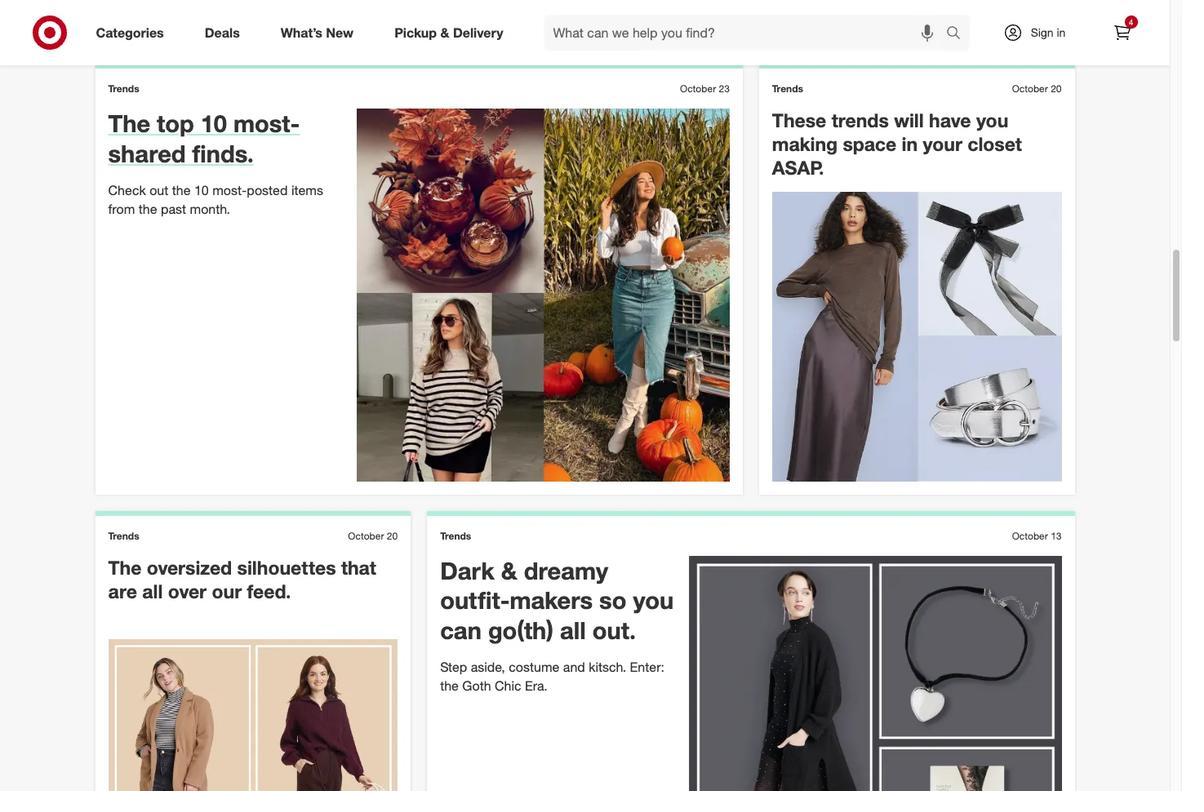 Task type: vqa. For each thing, say whether or not it's contained in the screenshot.
all
yes



Task type: locate. For each thing, give the bounding box(es) containing it.
space
[[843, 132, 897, 155]]

2 horizontal spatial the
[[440, 678, 459, 694]]

october
[[681, 83, 717, 95], [1013, 83, 1049, 95], [348, 530, 384, 542], [1013, 530, 1049, 542]]

2 vertical spatial the
[[440, 678, 459, 694]]

1 vertical spatial in
[[902, 132, 918, 155]]

are
[[108, 580, 137, 603]]

so
[[600, 586, 627, 616]]

20
[[1051, 83, 1062, 95], [387, 530, 398, 542]]

these trends will have you making space in your closet asap.
[[773, 109, 1023, 179]]

out
[[150, 182, 169, 198]]

trends for dark & dreamy outfit-makers so you can go(th) all out. image
[[440, 530, 472, 542]]

the down step
[[440, 678, 459, 694]]

outfit-
[[440, 586, 510, 616]]

month.
[[190, 201, 230, 217]]

deals link
[[191, 15, 260, 51]]

the inside the oversized silhouettes that are all over our feed.
[[108, 556, 142, 579]]

aside,
[[471, 659, 506, 676]]

you inside dark & dreamy outfit-makers so you can go(th) all out.
[[633, 586, 674, 616]]

10 up finds.
[[201, 109, 227, 138]]

trends up dark
[[440, 530, 472, 542]]

all right the are
[[142, 580, 163, 603]]

check
[[108, 182, 146, 198]]

the up the 'shared'
[[108, 109, 150, 138]]

you
[[977, 109, 1009, 132], [633, 586, 674, 616]]

enter:
[[630, 659, 665, 676]]

all down makers
[[560, 616, 586, 645]]

all inside dark & dreamy outfit-makers so you can go(th) all out.
[[560, 616, 586, 645]]

0 vertical spatial october 20
[[1013, 83, 1062, 95]]

1 horizontal spatial 20
[[1051, 83, 1062, 95]]

these trends will have you making space in your closet asap. image
[[773, 192, 1062, 482]]

0 horizontal spatial &
[[441, 24, 450, 41]]

20 for the oversized silhouettes that are all over our feed.
[[387, 530, 398, 542]]

1 vertical spatial &
[[501, 556, 518, 586]]

shared
[[108, 138, 186, 168]]

0 horizontal spatial 20
[[387, 530, 398, 542]]

october 20 for the oversized silhouettes that are all over our feed.
[[348, 530, 398, 542]]

0 vertical spatial 20
[[1051, 83, 1062, 95]]

0 vertical spatial the
[[172, 182, 191, 198]]

& right pickup
[[441, 24, 450, 41]]

step aside, costume and kitsch. enter: the goth chic era.
[[440, 659, 665, 694]]

in down the "will"
[[902, 132, 918, 155]]

october 13
[[1013, 530, 1062, 542]]

10 up month.
[[194, 182, 209, 198]]

goth
[[463, 678, 491, 694]]

1 horizontal spatial you
[[977, 109, 1009, 132]]

can
[[440, 616, 482, 645]]

pickup & delivery link
[[381, 15, 524, 51]]

most- up month.
[[213, 182, 247, 198]]

will
[[895, 109, 925, 132]]

the up past
[[172, 182, 191, 198]]

1 vertical spatial you
[[633, 586, 674, 616]]

20 for these trends will have you making space in your closet asap.
[[1051, 83, 1062, 95]]

10 inside check out the 10 most-posted items from the past month.
[[194, 182, 209, 198]]

0 vertical spatial most-
[[234, 109, 300, 138]]

trends for these trends will have you making space in your closet asap. image at the right
[[773, 83, 804, 95]]

& inside dark & dreamy outfit-makers so you can go(th) all out.
[[501, 556, 518, 586]]

october down sign in link
[[1013, 83, 1049, 95]]

4
[[1130, 17, 1134, 27]]

october left the 23 at right top
[[681, 83, 717, 95]]

dark & dreamy outfit-makers so you can go(th) all out. image
[[689, 556, 1062, 792]]

top
[[157, 109, 194, 138]]

dark & dreamy outfit-makers so you can go(th) all out.
[[440, 556, 674, 645]]

trends for the top 10 most-shared finds. image
[[108, 83, 139, 95]]

0 vertical spatial &
[[441, 24, 450, 41]]

these
[[773, 109, 827, 132]]

you inside these trends will have you making space in your closet asap.
[[977, 109, 1009, 132]]

october for the oversized silhouettes that are all over our feed. image
[[348, 530, 384, 542]]

closet
[[968, 132, 1023, 155]]

&
[[441, 24, 450, 41], [501, 556, 518, 586]]

0 horizontal spatial the
[[139, 201, 157, 217]]

0 vertical spatial you
[[977, 109, 1009, 132]]

the inside 'the top 10 most- shared finds.'
[[108, 109, 150, 138]]

over
[[168, 580, 207, 603]]

0 horizontal spatial in
[[902, 132, 918, 155]]

october up that
[[348, 530, 384, 542]]

1 vertical spatial 10
[[194, 182, 209, 198]]

most-
[[234, 109, 300, 138], [213, 182, 247, 198]]

october 20
[[1013, 83, 1062, 95], [348, 530, 398, 542]]

sign in
[[1031, 25, 1066, 39]]

1 horizontal spatial &
[[501, 556, 518, 586]]

the inside step aside, costume and kitsch. enter: the goth chic era.
[[440, 678, 459, 694]]

october for dark & dreamy outfit-makers so you can go(th) all out. image
[[1013, 530, 1049, 542]]

the up the are
[[108, 556, 142, 579]]

1 horizontal spatial all
[[560, 616, 586, 645]]

2 the from the top
[[108, 556, 142, 579]]

step
[[440, 659, 468, 676]]

trends up the are
[[108, 530, 139, 542]]

0 vertical spatial 10
[[201, 109, 227, 138]]

kitsch.
[[589, 659, 627, 676]]

the down 'out'
[[139, 201, 157, 217]]

october 20 for these trends will have you making space in your closet asap.
[[1013, 83, 1062, 95]]

items
[[292, 182, 324, 198]]

& right dark
[[501, 556, 518, 586]]

10
[[201, 109, 227, 138], [194, 182, 209, 198]]

0 vertical spatial in
[[1057, 25, 1066, 39]]

october 23
[[681, 83, 730, 95]]

search
[[939, 26, 978, 42]]

0 vertical spatial all
[[142, 580, 163, 603]]

october for these trends will have you making space in your closet asap. image at the right
[[1013, 83, 1049, 95]]

1 vertical spatial 20
[[387, 530, 398, 542]]

october 20 down sign in link
[[1013, 83, 1062, 95]]

1 vertical spatial october 20
[[348, 530, 398, 542]]

dreamy
[[524, 556, 609, 586]]

in right sign
[[1057, 25, 1066, 39]]

what's
[[281, 24, 323, 41]]

silhouettes
[[237, 556, 336, 579]]

1 horizontal spatial the
[[172, 182, 191, 198]]

the
[[172, 182, 191, 198], [139, 201, 157, 217], [440, 678, 459, 694]]

0 vertical spatial the
[[108, 109, 150, 138]]

0 horizontal spatial you
[[633, 586, 674, 616]]

0 horizontal spatial october 20
[[348, 530, 398, 542]]

you up closet
[[977, 109, 1009, 132]]

1 horizontal spatial october 20
[[1013, 83, 1062, 95]]

you right so
[[633, 586, 674, 616]]

october 20 up that
[[348, 530, 398, 542]]

most- up finds.
[[234, 109, 300, 138]]

1 vertical spatial all
[[560, 616, 586, 645]]

trends up these
[[773, 83, 804, 95]]

1 vertical spatial most-
[[213, 182, 247, 198]]

trends
[[108, 83, 139, 95], [773, 83, 804, 95], [108, 530, 139, 542], [440, 530, 472, 542]]

in
[[1057, 25, 1066, 39], [902, 132, 918, 155]]

past
[[161, 201, 186, 217]]

1 vertical spatial the
[[108, 556, 142, 579]]

trends
[[832, 109, 889, 132]]

all
[[142, 580, 163, 603], [560, 616, 586, 645]]

0 horizontal spatial all
[[142, 580, 163, 603]]

trends down the categories on the left of page
[[108, 83, 139, 95]]

the
[[108, 109, 150, 138], [108, 556, 142, 579]]

all inside the oversized silhouettes that are all over our feed.
[[142, 580, 163, 603]]

october left 13
[[1013, 530, 1049, 542]]

pickup
[[395, 24, 437, 41]]

1 the from the top
[[108, 109, 150, 138]]



Task type: describe. For each thing, give the bounding box(es) containing it.
What can we help you find? suggestions appear below search field
[[544, 15, 950, 51]]

what's new link
[[267, 15, 374, 51]]

new
[[326, 24, 354, 41]]

what's new
[[281, 24, 354, 41]]

makers
[[510, 586, 593, 616]]

13
[[1051, 530, 1062, 542]]

10 inside 'the top 10 most- shared finds.'
[[201, 109, 227, 138]]

& for pickup
[[441, 24, 450, 41]]

trends for the oversized silhouettes that are all over our feed. image
[[108, 530, 139, 542]]

most- inside 'the top 10 most- shared finds.'
[[234, 109, 300, 138]]

posted
[[247, 182, 288, 198]]

sign in link
[[990, 15, 1092, 51]]

the for are
[[108, 556, 142, 579]]

have
[[930, 109, 972, 132]]

& for dark
[[501, 556, 518, 586]]

sign
[[1031, 25, 1054, 39]]

23
[[719, 83, 730, 95]]

and
[[564, 659, 586, 676]]

1 horizontal spatial in
[[1057, 25, 1066, 39]]

era.
[[525, 678, 548, 694]]

the oversized silhouettes that are all over our feed. image
[[108, 640, 398, 792]]

the top 10 most- shared finds.
[[108, 109, 300, 168]]

pickup & delivery
[[395, 24, 504, 41]]

check out the 10 most-posted items from the past month.
[[108, 182, 324, 217]]

making
[[773, 132, 838, 155]]

your
[[924, 132, 963, 155]]

the oversized silhouettes that are all over our feed.
[[108, 556, 377, 603]]

in inside these trends will have you making space in your closet asap.
[[902, 132, 918, 155]]

dark
[[440, 556, 495, 586]]

costume
[[509, 659, 560, 676]]

asap.
[[773, 156, 825, 179]]

the latest buzzworthy trends going viral. image
[[108, 0, 398, 34]]

the for shared
[[108, 109, 150, 138]]

finds.
[[192, 138, 254, 168]]

oversized
[[147, 556, 232, 579]]

chic
[[495, 678, 522, 694]]

categories
[[96, 24, 164, 41]]

feed.
[[247, 580, 291, 603]]

deals
[[205, 24, 240, 41]]

go(th)
[[488, 616, 554, 645]]

categories link
[[82, 15, 184, 51]]

delivery
[[453, 24, 504, 41]]

our
[[212, 580, 242, 603]]

most- inside check out the 10 most-posted items from the past month.
[[213, 182, 247, 198]]

4 link
[[1105, 15, 1141, 51]]

from
[[108, 201, 135, 217]]

this just in: faux shearling. image
[[689, 0, 1062, 34]]

that
[[341, 556, 377, 579]]

the top 10 most-shared finds. image
[[357, 109, 730, 482]]

search button
[[939, 15, 978, 54]]

1 vertical spatial the
[[139, 201, 157, 217]]

october for the top 10 most-shared finds. image
[[681, 83, 717, 95]]

out.
[[593, 616, 636, 645]]



